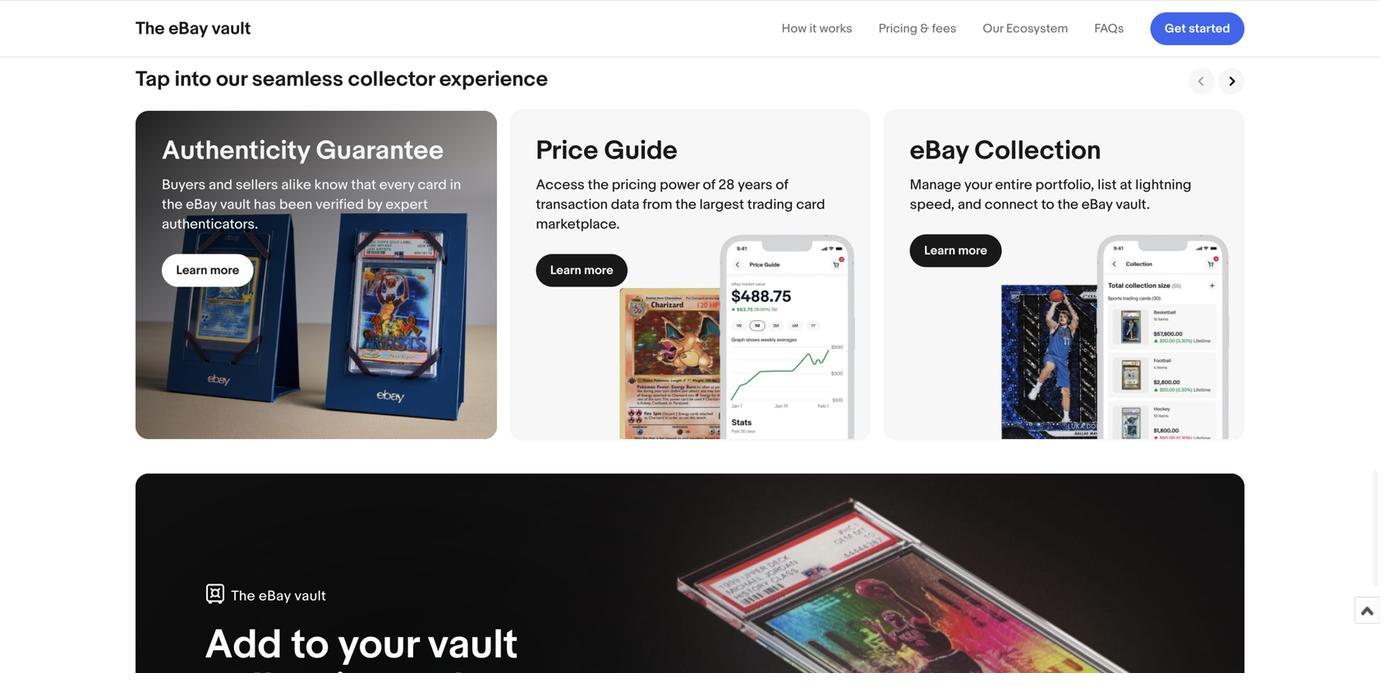 Task type: vqa. For each thing, say whether or not it's contained in the screenshot.
eBay in Buyers And Sellers Alike Know That Every Card In The Ebay Vault Has Been Verified By Expert Authenticators.
yes



Task type: describe. For each thing, give the bounding box(es) containing it.
it
[[810, 21, 817, 36]]

guarantee
[[316, 135, 444, 167]]

trading
[[748, 196, 793, 214]]

group containing authenticity guarantee
[[136, 108, 1245, 448]]

the inside buyers and sellers alike know that every card in the ebay vault has been verified by expert authenticators.
[[162, 196, 183, 214]]

seamless
[[252, 67, 343, 92]]

today
[[401, 665, 507, 674]]

portfolio,
[[1036, 177, 1095, 194]]

0 vertical spatial the
[[136, 18, 165, 39]]

guide
[[604, 135, 678, 167]]

ebay up manage
[[910, 135, 969, 167]]

carousel navigation element
[[1186, 68, 1245, 95]]

know
[[315, 177, 348, 194]]

pricing & fees link
[[879, 21, 957, 36]]

manage your entire portfolio, list at lightning speed, and connect to the ebay vault.
[[910, 177, 1192, 214]]

1 of from the left
[[703, 177, 716, 194]]

tap
[[136, 67, 170, 92]]

card inside buyers and sellers alike know that every card in the ebay vault has been verified by expert authenticators.
[[418, 177, 447, 194]]

fees
[[932, 21, 957, 36]]

ebay up add at the bottom
[[259, 588, 291, 606]]

ebay inside buyers and sellers alike know that every card in the ebay vault has been verified by expert authenticators.
[[186, 196, 217, 214]]

list
[[1098, 177, 1117, 194]]

pricing
[[879, 21, 918, 36]]

price guide
[[536, 135, 678, 167]]

28
[[719, 177, 735, 194]]

transaction
[[536, 196, 608, 214]]

ebay inside manage your entire portfolio, list at lightning speed, and connect to the ebay vault.
[[1082, 196, 1113, 214]]

and inside buyers and sellers alike know that every card in the ebay vault has been verified by expert authenticators.
[[209, 177, 233, 194]]

the up transaction
[[588, 177, 609, 194]]

get started link
[[1151, 12, 1245, 45]]

been
[[279, 196, 313, 214]]

authenticators.
[[162, 216, 258, 233]]

add to your vault collection today
[[205, 622, 518, 674]]

how it works link
[[782, 21, 853, 36]]

at
[[1120, 177, 1133, 194]]

buyers and sellers alike know that every card in the ebay vault has been verified by expert authenticators.
[[162, 177, 461, 233]]

authenticity guarantee image
[[136, 111, 497, 440]]

faqs link
[[1095, 21, 1125, 36]]

data
[[611, 196, 640, 214]]

vault inside add to your vault collection today
[[428, 622, 518, 671]]

entire
[[996, 177, 1033, 194]]

collection
[[205, 665, 392, 674]]

more for authenticity
[[210, 263, 239, 278]]

how it works
[[782, 21, 853, 36]]

get
[[1165, 21, 1187, 36]]

2 of from the left
[[776, 177, 789, 194]]

&
[[921, 21, 930, 36]]

access
[[536, 177, 585, 194]]

experience
[[440, 67, 548, 92]]

every
[[379, 177, 415, 194]]

the down the power
[[676, 196, 697, 214]]

connect
[[985, 196, 1039, 214]]

collector
[[348, 67, 435, 92]]

that
[[351, 177, 376, 194]]

marketplace.
[[536, 216, 620, 233]]

years
[[738, 177, 773, 194]]

and inside manage your entire portfolio, list at lightning speed, and connect to the ebay vault.
[[958, 196, 982, 214]]

learn for price
[[550, 263, 582, 278]]

into
[[175, 67, 211, 92]]

get started
[[1165, 21, 1231, 36]]

https://ir.ebaystatic.com/cr/v/c01/vault/ecosystem collection.jpg image
[[884, 111, 1245, 440]]

learn for authenticity
[[176, 263, 207, 278]]

started
[[1189, 21, 1231, 36]]

pricing
[[612, 177, 657, 194]]



Task type: locate. For each thing, give the bounding box(es) containing it.
collection
[[975, 135, 1102, 167]]

to inside add to your vault collection today
[[291, 622, 329, 671]]

previous image
[[1195, 74, 1210, 89]]

ebay up authenticators.
[[186, 196, 217, 214]]

1 horizontal spatial of
[[776, 177, 789, 194]]

alike
[[281, 177, 311, 194]]

the down portfolio,
[[1058, 196, 1079, 214]]

learn for ebay
[[925, 244, 956, 258]]

more for price
[[584, 263, 614, 278]]

access the pricing power of 28 years of transaction data from the largest trading card marketplace.
[[536, 177, 826, 233]]

the up tap
[[136, 18, 165, 39]]

1 horizontal spatial card
[[797, 196, 826, 214]]

1 vertical spatial your
[[338, 622, 419, 671]]

has
[[254, 196, 276, 214]]

learn more for authenticity
[[176, 263, 239, 278]]

learn more down the speed,
[[925, 244, 988, 258]]

1 horizontal spatial to
[[1042, 196, 1055, 214]]

0 vertical spatial and
[[209, 177, 233, 194]]

1 horizontal spatial and
[[958, 196, 982, 214]]

price
[[536, 135, 599, 167]]

the ebay vault
[[136, 18, 251, 39], [231, 588, 327, 606]]

our ecosystem
[[983, 21, 1069, 36]]

manage
[[910, 177, 962, 194]]

more down authenticators.
[[210, 263, 239, 278]]

to right add at the bottom
[[291, 622, 329, 671]]

expert
[[386, 196, 428, 214]]

verified
[[316, 196, 364, 214]]

https://ir.ebaystatic.com/cr/v/c01/vault/ecosystem price guide.jpg image
[[510, 111, 871, 440]]

next image
[[1225, 74, 1239, 89]]

1 horizontal spatial your
[[965, 177, 992, 194]]

the up add at the bottom
[[231, 588, 255, 606]]

0 horizontal spatial card
[[418, 177, 447, 194]]

buyers
[[162, 177, 206, 194]]

card
[[418, 177, 447, 194], [797, 196, 826, 214]]

the ebay vault up into
[[136, 18, 251, 39]]

ebay
[[169, 18, 208, 39], [910, 135, 969, 167], [186, 196, 217, 214], [1082, 196, 1113, 214], [259, 588, 291, 606]]

ebay up into
[[169, 18, 208, 39]]

of left 28
[[703, 177, 716, 194]]

more for ebay
[[959, 244, 988, 258]]

by
[[367, 196, 383, 214]]

card left in
[[418, 177, 447, 194]]

1 horizontal spatial learn more
[[550, 263, 614, 278]]

works
[[820, 21, 853, 36]]

1 vertical spatial and
[[958, 196, 982, 214]]

learn
[[925, 244, 956, 258], [176, 263, 207, 278], [550, 263, 582, 278]]

in
[[450, 177, 461, 194]]

sellers
[[236, 177, 278, 194]]

1 horizontal spatial learn
[[550, 263, 582, 278]]

0 horizontal spatial learn
[[176, 263, 207, 278]]

vault.
[[1116, 196, 1151, 214]]

0 horizontal spatial learn more
[[176, 263, 239, 278]]

pricing & fees
[[879, 21, 957, 36]]

card inside access the pricing power of 28 years of transaction data from the largest trading card marketplace.
[[797, 196, 826, 214]]

1 vertical spatial card
[[797, 196, 826, 214]]

more
[[959, 244, 988, 258], [210, 263, 239, 278], [584, 263, 614, 278]]

0 horizontal spatial and
[[209, 177, 233, 194]]

how
[[782, 21, 807, 36]]

2 horizontal spatial learn more
[[925, 244, 988, 258]]

0 vertical spatial your
[[965, 177, 992, 194]]

our ecosystem link
[[983, 21, 1069, 36]]

0 vertical spatial the ebay vault
[[136, 18, 251, 39]]

from
[[643, 196, 673, 214]]

learn down authenticators.
[[176, 263, 207, 278]]

learn more down the 'marketplace.'
[[550, 263, 614, 278]]

the down buyers
[[162, 196, 183, 214]]

authenticity
[[162, 135, 310, 167]]

0 horizontal spatial more
[[210, 263, 239, 278]]

ebay down list
[[1082, 196, 1113, 214]]

learn more for price
[[550, 263, 614, 278]]

to
[[1042, 196, 1055, 214], [291, 622, 329, 671]]

add
[[205, 622, 282, 671]]

the
[[588, 177, 609, 194], [162, 196, 183, 214], [676, 196, 697, 214], [1058, 196, 1079, 214]]

0 horizontal spatial of
[[703, 177, 716, 194]]

of up the trading
[[776, 177, 789, 194]]

of
[[703, 177, 716, 194], [776, 177, 789, 194]]

learn more
[[925, 244, 988, 258], [176, 263, 239, 278], [550, 263, 614, 278]]

learn down the speed,
[[925, 244, 956, 258]]

to inside manage your entire portfolio, list at lightning speed, and connect to the ebay vault.
[[1042, 196, 1055, 214]]

faqs
[[1095, 21, 1125, 36]]

to down portfolio,
[[1042, 196, 1055, 214]]

1 horizontal spatial more
[[584, 263, 614, 278]]

vault inside buyers and sellers alike know that every card in the ebay vault has been verified by expert authenticators.
[[220, 196, 251, 214]]

power
[[660, 177, 700, 194]]

1 horizontal spatial the
[[231, 588, 255, 606]]

and
[[209, 177, 233, 194], [958, 196, 982, 214]]

1 vertical spatial the ebay vault
[[231, 588, 327, 606]]

more down connect
[[959, 244, 988, 258]]

our
[[983, 21, 1004, 36]]

the ebay vault up add at the bottom
[[231, 588, 327, 606]]

lightning
[[1136, 177, 1192, 194]]

0 vertical spatial card
[[418, 177, 447, 194]]

your inside add to your vault collection today
[[338, 622, 419, 671]]

vault
[[212, 18, 251, 39], [220, 196, 251, 214], [295, 588, 327, 606], [428, 622, 518, 671]]

0 vertical spatial to
[[1042, 196, 1055, 214]]

your inside manage your entire portfolio, list at lightning speed, and connect to the ebay vault.
[[965, 177, 992, 194]]

tap into our seamless collector experience
[[136, 67, 548, 92]]

ecosystem
[[1007, 21, 1069, 36]]

0 horizontal spatial the
[[136, 18, 165, 39]]

1 vertical spatial to
[[291, 622, 329, 671]]

0 horizontal spatial your
[[338, 622, 419, 671]]

and right the speed,
[[958, 196, 982, 214]]

learn more down authenticators.
[[176, 263, 239, 278]]

0 horizontal spatial to
[[291, 622, 329, 671]]

speed,
[[910, 196, 955, 214]]

learn more for ebay
[[925, 244, 988, 258]]

2 horizontal spatial more
[[959, 244, 988, 258]]

group
[[136, 108, 1245, 448]]

and left sellers
[[209, 177, 233, 194]]

your
[[965, 177, 992, 194], [338, 622, 419, 671]]

more down the 'marketplace.'
[[584, 263, 614, 278]]

card right the trading
[[797, 196, 826, 214]]

2 horizontal spatial learn
[[925, 244, 956, 258]]

learn down the 'marketplace.'
[[550, 263, 582, 278]]

the
[[136, 18, 165, 39], [231, 588, 255, 606]]

ebay collection
[[910, 135, 1102, 167]]

the inside manage your entire portfolio, list at lightning speed, and connect to the ebay vault.
[[1058, 196, 1079, 214]]

our
[[216, 67, 247, 92]]

1 vertical spatial the
[[231, 588, 255, 606]]

authenticity guarantee
[[162, 135, 444, 167]]

largest
[[700, 196, 745, 214]]



